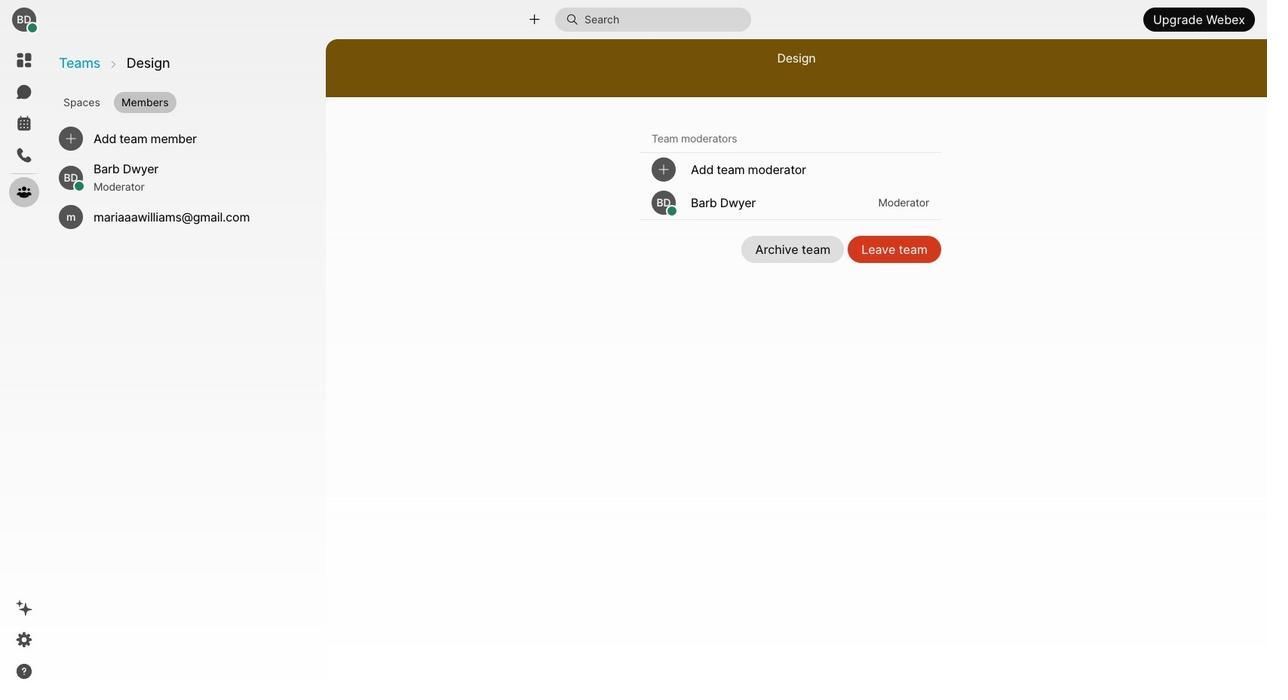 Task type: locate. For each thing, give the bounding box(es) containing it.
add team moderator list item
[[640, 153, 941, 186]]

add team member list item
[[48, 119, 320, 158]]

team moderators list
[[640, 153, 941, 220]]

tab list
[[53, 86, 324, 115]]

navigation
[[0, 39, 48, 701]]



Task type: vqa. For each thing, say whether or not it's contained in the screenshot.
second list item
no



Task type: describe. For each thing, give the bounding box(es) containing it.
mariaaawilliams@gmail.com list item
[[48, 198, 320, 237]]

webex tab list
[[9, 45, 39, 207]]

barb dwyer list item
[[640, 186, 941, 220]]

moderator element
[[94, 178, 299, 196]]

barb dwyermoderator list item
[[48, 158, 320, 198]]



